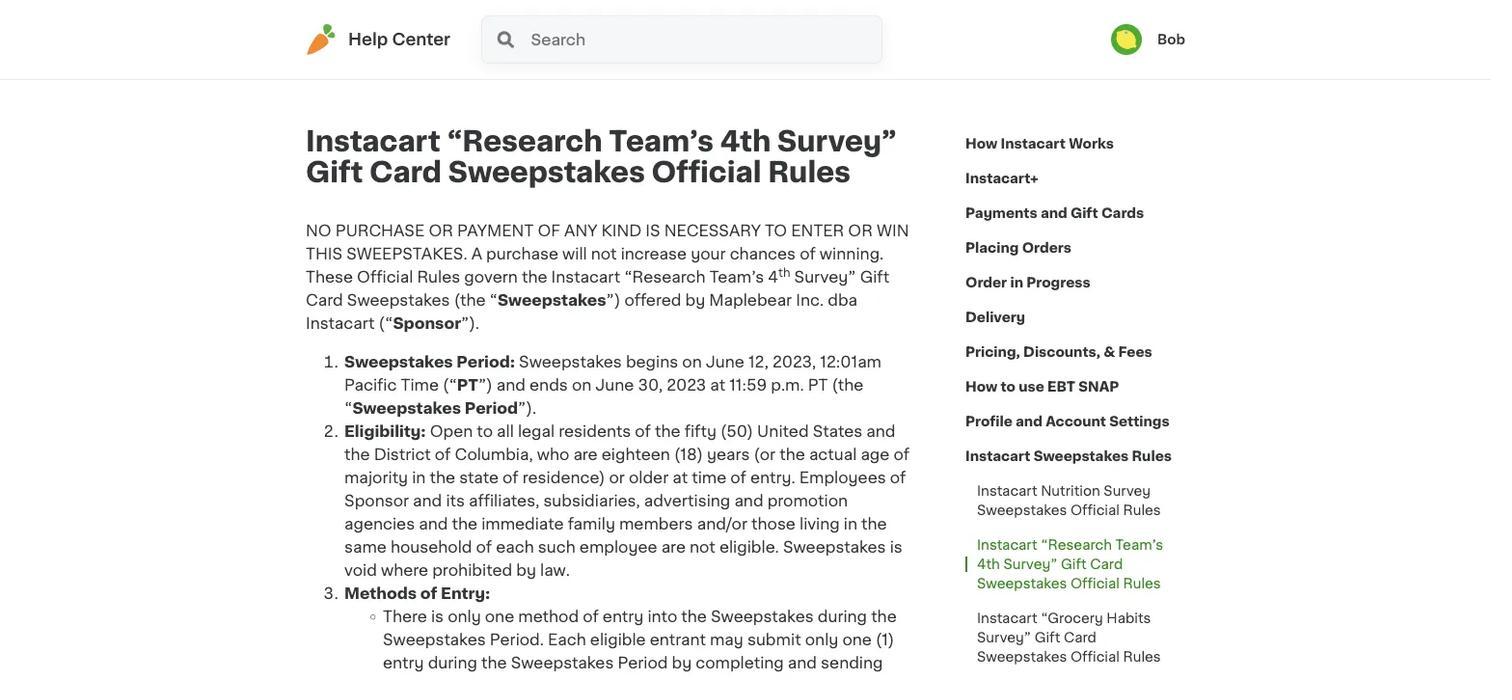 Task type: describe. For each thing, give the bounding box(es) containing it.
at inside open to all legal residents of the fifty (50) united states and the district of columbia, who are eighteen (18) years (or the actual age of majority in the state of residence) or older at time of entry. employees of sponsor and its affiliates, subsidiaries, advertising and promotion agencies and the immediate family members and/or those living in the same household of each such employee are not eligible. sweepstakes is void where prohibited by law.
[[673, 470, 688, 485]]

open
[[430, 424, 473, 439]]

12:01am
[[821, 354, 882, 370]]

use
[[1019, 380, 1045, 394]]

and up "orders"
[[1041, 206, 1068, 220]]

card up habits
[[1091, 558, 1123, 571]]

and up age
[[867, 424, 896, 439]]

instacart inside instacart "grocery habits survey" gift card sweepstakes official rules
[[977, 612, 1038, 625]]

to
[[765, 223, 788, 238]]

" inside ") and ends on june 30, 2023 at 11:59 p.m. pt (the "
[[344, 400, 353, 416]]

official up necessary
[[652, 159, 762, 186]]

gift inside instacart "grocery habits survey" gift card sweepstakes official rules
[[1035, 631, 1061, 645]]

instacart "grocery habits survey" gift card sweepstakes official rules link
[[966, 601, 1186, 674]]

help center link
[[306, 24, 451, 55]]

employees
[[800, 470, 887, 485]]

official inside no purchase or payment of any kind is necessary to enter or win this sweepstakes. a purchase will not increase your chances of winning. these official rules govern the instacart "research team's 4
[[357, 269, 413, 285]]

rules up "enter"
[[768, 159, 851, 186]]

rules inside no purchase or payment of any kind is necessary to enter or win this sweepstakes. a purchase will not increase your chances of winning. these official rules govern the instacart "research team's 4
[[417, 269, 461, 285]]

payments and gift cards
[[966, 206, 1145, 220]]

affiliates,
[[469, 493, 540, 509]]

12,
[[749, 354, 769, 370]]

period inside methods of entry: there is only one method of entry into the sweepstakes during the sweepstakes period. each eligible entrant may submit only one (1) entry during the sweepstakes period by completing and sending sponsor's research team's 4th survey sent to entrant via e-mail pr
[[618, 655, 668, 671]]

legal
[[518, 424, 555, 439]]

eighteen
[[602, 447, 671, 462]]

increase
[[621, 246, 687, 261]]

rules inside instacart sweepstakes rules link
[[1132, 450, 1172, 463]]

via
[[808, 678, 829, 680]]

time
[[692, 470, 727, 485]]

all
[[497, 424, 514, 439]]

and up household
[[419, 516, 448, 532]]

district
[[374, 447, 431, 462]]

winning.
[[820, 246, 884, 261]]

of down "years"
[[731, 470, 747, 485]]

the down its
[[452, 516, 478, 532]]

0 horizontal spatial are
[[574, 447, 598, 462]]

on inside ") and ends on june 30, 2023 at 11:59 p.m. pt (the "
[[572, 377, 592, 393]]

survey" inside instacart "grocery habits survey" gift card sweepstakes official rules
[[977, 631, 1032, 645]]

sweepstakes inside sweepstakes begins on june 12, 2023, 12:01am pacific time ("
[[519, 354, 622, 370]]

employee
[[580, 539, 658, 555]]

order
[[966, 276, 1008, 289]]

Search search field
[[529, 16, 882, 63]]

by inside methods of entry: there is only one method of entry into the sweepstakes during the sweepstakes period. each eligible entrant may submit only one (1) entry during the sweepstakes period by completing and sending sponsor's research team's 4th survey sent to entrant via e-mail pr
[[672, 655, 692, 671]]

0 vertical spatial period
[[465, 400, 518, 416]]

june inside ") and ends on june 30, 2023 at 11:59 p.m. pt (the "
[[596, 377, 634, 393]]

open to all legal residents of the fifty (50) united states and the district of columbia, who are eighteen (18) years (or the actual age of majority in the state of residence) or older at time of entry. employees of sponsor and its affiliates, subsidiaries, advertising and promotion agencies and the immediate family members and/or those living in the same household of each such employee are not eligible. sweepstakes is void where prohibited by law.
[[344, 424, 910, 578]]

age
[[861, 447, 890, 462]]

promotion
[[768, 493, 848, 509]]

to for all
[[477, 424, 493, 439]]

0 vertical spatial one
[[485, 609, 515, 624]]

"research inside no purchase or payment of any kind is necessary to enter or win this sweepstakes. a purchase will not increase your chances of winning. these official rules govern the instacart "research team's 4
[[624, 269, 706, 285]]

kind
[[602, 223, 642, 238]]

instacart inside no purchase or payment of any kind is necessary to enter or win this sweepstakes. a purchase will not increase your chances of winning. these official rules govern the instacart "research team's 4
[[552, 269, 621, 285]]

sponsor ").
[[393, 316, 480, 331]]

may
[[710, 632, 744, 647]]

team's up is
[[609, 128, 714, 155]]

of
[[538, 223, 561, 238]]

how to use ebt snap
[[966, 380, 1120, 394]]

older
[[629, 470, 669, 485]]

the down the united
[[780, 447, 806, 462]]

how for how to use ebt snap
[[966, 380, 998, 394]]

its
[[446, 493, 465, 509]]

submit
[[748, 632, 802, 647]]

1 horizontal spatial are
[[662, 539, 686, 555]]

sweepstakes down there
[[383, 632, 486, 647]]

instacart "research team's 4th survey" gift card sweepstakes official rules link
[[966, 528, 1186, 601]]

payment
[[457, 223, 534, 238]]

sweepstakes begins on june 12, 2023, 12:01am pacific time ("
[[344, 354, 882, 393]]

survey inside instacart nutrition survey sweepstakes official rules
[[1104, 484, 1151, 498]]

instacart inside 'how instacart works' link
[[1001, 137, 1066, 151]]

") for offered
[[607, 292, 621, 308]]

account
[[1046, 415, 1107, 428]]

by inside open to all legal residents of the fifty (50) united states and the district of columbia, who are eighteen (18) years (or the actual age of majority in the state of residence) or older at time of entry. employees of sponsor and its affiliates, subsidiaries, advertising and promotion agencies and the immediate family members and/or those living in the same household of each such employee are not eligible. sweepstakes is void where prohibited by law.
[[516, 563, 536, 578]]

and inside ") and ends on june 30, 2023 at 11:59 p.m. pt (the "
[[497, 377, 526, 393]]

instacart nutrition survey sweepstakes official rules link
[[966, 474, 1186, 528]]

team's inside methods of entry: there is only one method of entry into the sweepstakes during the sweepstakes period. each eligible entrant may submit only one (1) entry during the sweepstakes period by completing and sending sponsor's research team's 4th survey sent to entrant via e-mail pr
[[543, 678, 597, 680]]

team's up habits
[[1116, 538, 1164, 552]]

same
[[344, 539, 387, 555]]

instacart inside instacart sweepstakes rules link
[[966, 450, 1031, 463]]

instacart "grocery habits survey" gift card sweepstakes official rules
[[977, 612, 1161, 664]]

delivery link
[[966, 300, 1026, 335]]

sweepstakes down will
[[498, 292, 607, 308]]

and/or
[[697, 516, 748, 532]]

official inside instacart "grocery habits survey" gift card sweepstakes official rules
[[1071, 650, 1120, 664]]

0 horizontal spatial entry
[[383, 655, 424, 671]]

rules inside instacart "research team's 4th survey" gift card sweepstakes official rules link
[[1124, 577, 1161, 591]]

official up "grocery on the bottom right
[[1071, 577, 1120, 591]]

of up eighteen in the left of the page
[[635, 424, 651, 439]]

sweepstakes down each
[[511, 655, 614, 671]]

(1)
[[876, 632, 895, 647]]

1 horizontal spatial only
[[805, 632, 839, 647]]

united
[[758, 424, 809, 439]]

profile
[[966, 415, 1013, 428]]

the up (18)
[[655, 424, 681, 439]]

mail
[[850, 678, 882, 680]]

placing orders
[[966, 241, 1072, 255]]

of up there
[[421, 586, 437, 601]]

sponsor's
[[383, 678, 461, 680]]

orders
[[1023, 241, 1072, 255]]

ebt
[[1048, 380, 1076, 394]]

(" inside ") offered by maplebear inc. dba instacart ("
[[379, 316, 393, 331]]

1 horizontal spatial ").
[[518, 400, 537, 416]]

sweepstakes inside the th survey" gift card sweepstakes (the "
[[347, 292, 450, 308]]

order in progress
[[966, 276, 1091, 289]]

the up its
[[430, 470, 456, 485]]

gift up no
[[306, 159, 363, 186]]

card up purchase
[[370, 159, 442, 186]]

sweepstakes period:
[[344, 354, 515, 370]]

official inside instacart nutrition survey sweepstakes official rules
[[1071, 504, 1120, 517]]

instacart inside instacart nutrition survey sweepstakes official rules
[[977, 484, 1038, 498]]

purchase
[[336, 223, 425, 238]]

to inside methods of entry: there is only one method of entry into the sweepstakes during the sweepstakes period. each eligible entrant may submit only one (1) entry during the sweepstakes period by completing and sending sponsor's research team's 4th survey sent to entrant via e-mail pr
[[727, 678, 743, 680]]

these
[[306, 269, 353, 285]]

into
[[648, 609, 678, 624]]

pt inside ") and ends on june 30, 2023 at 11:59 p.m. pt (the "
[[808, 377, 828, 393]]

survey inside methods of entry: there is only one method of entry into the sweepstakes during the sweepstakes period. each eligible entrant may submit only one (1) entry during the sweepstakes period by completing and sending sponsor's research team's 4th survey sent to entrant via e-mail pr
[[631, 678, 685, 680]]

(18)
[[674, 447, 703, 462]]

2 or from the left
[[848, 223, 873, 238]]

on inside sweepstakes begins on june 12, 2023, 12:01am pacific time ("
[[683, 354, 702, 370]]

the up entrant
[[682, 609, 707, 624]]

dba
[[828, 292, 858, 308]]

sweepstakes up 'submit'
[[711, 609, 814, 624]]

(" inside sweepstakes begins on june 12, 2023, 12:01am pacific time ("
[[443, 377, 457, 393]]

of up each
[[583, 609, 599, 624]]

2023,
[[773, 354, 817, 370]]

rules inside instacart nutrition survey sweepstakes official rules
[[1124, 504, 1161, 517]]

team's inside no purchase or payment of any kind is necessary to enter or win this sweepstakes. a purchase will not increase your chances of winning. these official rules govern the instacart "research team's 4
[[710, 269, 764, 285]]

research
[[465, 678, 539, 680]]

e-
[[833, 678, 850, 680]]

how instacart works
[[966, 137, 1114, 151]]

center
[[392, 31, 451, 48]]

is inside methods of entry: there is only one method of entry into the sweepstakes during the sweepstakes period. each eligible entrant may submit only one (1) entry during the sweepstakes period by completing and sending sponsor's research team's 4th survey sent to entrant via e-mail pr
[[431, 609, 444, 624]]

sweepstakes inside open to all legal residents of the fifty (50) united states and the district of columbia, who are eighteen (18) years (or the actual age of majority in the state of residence) or older at time of entry. employees of sponsor and its affiliates, subsidiaries, advertising and promotion agencies and the immediate family members and/or those living in the same household of each such employee are not eligible. sweepstakes is void where prohibited by law.
[[783, 539, 886, 555]]

") and ends on june 30, 2023 at 11:59 p.m. pt (the "
[[344, 377, 864, 416]]

states
[[813, 424, 863, 439]]

and down entry.
[[735, 493, 764, 509]]

chances
[[730, 246, 796, 261]]

those
[[752, 516, 796, 532]]

the up the (1)
[[871, 609, 897, 624]]

habits
[[1107, 612, 1151, 625]]

is inside open to all legal residents of the fifty (50) united states and the district of columbia, who are eighteen (18) years (or the actual age of majority in the state of residence) or older at time of entry. employees of sponsor and its affiliates, subsidiaries, advertising and promotion agencies and the immediate family members and/or those living in the same household of each such employee are not eligible. sweepstakes is void where prohibited by law.
[[890, 539, 903, 555]]

not inside open to all legal residents of the fifty (50) united states and the district of columbia, who are eighteen (18) years (or the actual age of majority in the state of residence) or older at time of entry. employees of sponsor and its affiliates, subsidiaries, advertising and promotion agencies and the immediate family members and/or those living in the same household of each such employee are not eligible. sweepstakes is void where prohibited by law.
[[690, 539, 716, 555]]

agencies
[[344, 516, 415, 532]]

(or
[[754, 447, 776, 462]]

methods of entry: there is only one method of entry into the sweepstakes during the sweepstakes period. each eligible entrant may submit only one (1) entry during the sweepstakes period by completing and sending sponsor's research team's 4th survey sent to entrant via e-mail pr
[[344, 586, 922, 680]]

progress
[[1027, 276, 1091, 289]]

help center
[[348, 31, 451, 48]]

1 vertical spatial instacart "research team's 4th survey" gift card sweepstakes official rules
[[977, 538, 1164, 591]]

pricing,
[[966, 345, 1021, 359]]

bob
[[1158, 33, 1186, 46]]

law.
[[540, 563, 570, 578]]

june inside sweepstakes begins on june 12, 2023, 12:01am pacific time ("
[[706, 354, 745, 370]]

sweepstakes inside instacart nutrition survey sweepstakes official rules
[[977, 504, 1068, 517]]

is
[[646, 223, 661, 238]]

0 horizontal spatial in
[[412, 470, 426, 485]]

1 vertical spatial one
[[843, 632, 872, 647]]

") offered by maplebear inc. dba instacart ("
[[306, 292, 858, 331]]

cards
[[1102, 206, 1145, 220]]



Task type: locate. For each thing, give the bounding box(es) containing it.
of inside no purchase or payment of any kind is necessary to enter or win this sweepstakes. a purchase will not increase your chances of winning. these official rules govern the instacart "research team's 4
[[800, 246, 816, 261]]

0 vertical spatial ")
[[607, 292, 621, 308]]

0 vertical spatial (the
[[454, 292, 486, 308]]

0 horizontal spatial pt
[[457, 377, 479, 393]]

rules up instacart "research team's 4th survey" gift card sweepstakes official rules link
[[1124, 504, 1161, 517]]

one
[[485, 609, 515, 624], [843, 632, 872, 647]]

0 horizontal spatial (the
[[454, 292, 486, 308]]

1 or from the left
[[429, 223, 453, 238]]

only up "sending"
[[805, 632, 839, 647]]

only
[[448, 609, 481, 624], [805, 632, 839, 647]]

where
[[381, 563, 429, 578]]

1 horizontal spatial in
[[844, 516, 858, 532]]

2 vertical spatial "research
[[1041, 538, 1113, 552]]

1 how from the top
[[966, 137, 998, 151]]

in down district
[[412, 470, 426, 485]]

(the inside ") and ends on june 30, 2023 at 11:59 p.m. pt (the "
[[832, 377, 864, 393]]

are down residents
[[574, 447, 598, 462]]

1 vertical spatial not
[[690, 539, 716, 555]]

11:59
[[730, 377, 767, 393]]

are
[[574, 447, 598, 462], [662, 539, 686, 555]]

card inside the th survey" gift card sweepstakes (the "
[[306, 292, 343, 308]]

sweepstakes up ends
[[519, 354, 622, 370]]

1 horizontal spatial entry
[[603, 609, 644, 624]]

1 vertical spatial only
[[805, 632, 839, 647]]

user avatar image
[[1112, 24, 1142, 55]]

0 vertical spatial on
[[683, 354, 702, 370]]

instacart left "grocery on the bottom right
[[977, 612, 1038, 625]]

during up "sending"
[[818, 609, 868, 624]]

rules down sweepstakes.
[[417, 269, 461, 285]]

household
[[391, 539, 472, 555]]

instacart image
[[306, 24, 337, 55]]

one up "sending"
[[843, 632, 872, 647]]

1 vertical spatial to
[[477, 424, 493, 439]]

"research up of
[[447, 128, 603, 155]]

2 horizontal spatial to
[[1001, 380, 1016, 394]]

by right offered
[[686, 292, 706, 308]]

0 vertical spatial 4th
[[720, 128, 771, 155]]

period
[[465, 400, 518, 416], [618, 655, 668, 671]]

instacart inside ") offered by maplebear inc. dba instacart ("
[[306, 316, 375, 331]]

1 vertical spatial is
[[431, 609, 444, 624]]

instacart down profile in the bottom of the page
[[966, 450, 1031, 463]]

card down these on the left top of the page
[[306, 292, 343, 308]]

&
[[1104, 345, 1116, 359]]

1 horizontal spatial one
[[843, 632, 872, 647]]

instacart sweepstakes rules link
[[966, 439, 1172, 474]]

gift inside the th survey" gift card sweepstakes (the "
[[860, 269, 890, 285]]

1 vertical spatial entry
[[383, 655, 424, 671]]

1 vertical spatial at
[[673, 470, 688, 485]]

0 vertical spatial are
[[574, 447, 598, 462]]

1 vertical spatial survey
[[631, 678, 685, 680]]

there
[[383, 609, 427, 624]]

not inside no purchase or payment of any kind is necessary to enter or win this sweepstakes. a purchase will not increase your chances of winning. these official rules govern the instacart "research team's 4
[[591, 246, 617, 261]]

team's up maplebear
[[710, 269, 764, 285]]

0 horizontal spatial is
[[431, 609, 444, 624]]

instacart "research team's 4th survey" gift card sweepstakes official rules up "grocery on the bottom right
[[977, 538, 1164, 591]]

0 horizontal spatial not
[[591, 246, 617, 261]]

instacart "research team's 4th survey" gift card sweepstakes official rules up kind
[[306, 128, 897, 186]]

how instacart works link
[[966, 126, 1114, 161]]

0 vertical spatial to
[[1001, 380, 1016, 394]]

survey right the nutrition
[[1104, 484, 1151, 498]]

"). up legal
[[518, 400, 537, 416]]

0 horizontal spatial only
[[448, 609, 481, 624]]

0 horizontal spatial june
[[596, 377, 634, 393]]

") inside ") offered by maplebear inc. dba instacart ("
[[607, 292, 621, 308]]

0 horizontal spatial on
[[572, 377, 592, 393]]

your
[[691, 246, 726, 261]]

period down eligible
[[618, 655, 668, 671]]

on right ends
[[572, 377, 592, 393]]

the up majority at bottom left
[[344, 447, 370, 462]]

govern
[[464, 269, 518, 285]]

1 horizontal spatial to
[[727, 678, 743, 680]]

1 vertical spatial sponsor
[[344, 493, 409, 509]]

4th inside methods of entry: there is only one method of entry into the sweepstakes during the sweepstakes period. each eligible entrant may submit only one (1) entry during the sweepstakes period by completing and sending sponsor's research team's 4th survey sent to entrant via e-mail pr
[[601, 678, 627, 680]]

survey"
[[778, 128, 897, 155], [795, 269, 856, 285], [1004, 558, 1058, 571], [977, 631, 1032, 645]]

period.
[[490, 632, 544, 647]]

0 vertical spatial ("
[[379, 316, 393, 331]]

1 vertical spatial are
[[662, 539, 686, 555]]

") left offered
[[607, 292, 621, 308]]

gift up "grocery on the bottom right
[[1062, 558, 1087, 571]]

rules inside instacart "grocery habits survey" gift card sweepstakes official rules
[[1124, 650, 1161, 664]]

of right age
[[894, 447, 910, 462]]

card
[[370, 159, 442, 186], [306, 292, 343, 308], [1091, 558, 1123, 571], [1064, 631, 1097, 645]]

maplebear
[[710, 292, 792, 308]]

sweepstakes up "grocery on the bottom right
[[977, 577, 1068, 591]]

(the down govern
[[454, 292, 486, 308]]

rules down settings
[[1132, 450, 1172, 463]]

and left its
[[413, 493, 442, 509]]

win
[[877, 223, 909, 238]]

period up all
[[465, 400, 518, 416]]

1 vertical spatial in
[[412, 470, 426, 485]]

entrant
[[650, 632, 706, 647]]

payments and gift cards link
[[966, 196, 1145, 231]]

sweepstakes up "time"
[[344, 354, 453, 370]]

1 horizontal spatial pt
[[808, 377, 828, 393]]

2 horizontal spatial in
[[1011, 276, 1024, 289]]

methods
[[344, 586, 417, 601]]

rules down habits
[[1124, 650, 1161, 664]]

1 horizontal spatial survey
[[1104, 484, 1151, 498]]

residence)
[[523, 470, 605, 485]]

pricing, discounts, & fees link
[[966, 335, 1153, 370]]

is right there
[[431, 609, 444, 624]]

0 vertical spatial only
[[448, 609, 481, 624]]

not
[[591, 246, 617, 261], [690, 539, 716, 555]]

of down open
[[435, 447, 451, 462]]

works
[[1069, 137, 1114, 151]]

(" up sweepstakes period:
[[379, 316, 393, 331]]

sweepstakes inside instacart "grocery habits survey" gift card sweepstakes official rules
[[977, 650, 1068, 664]]

gift left cards
[[1071, 206, 1099, 220]]

in right order
[[1011, 276, 1024, 289]]

one up period. in the left of the page
[[485, 609, 515, 624]]

residents
[[559, 424, 631, 439]]

1 horizontal spatial ("
[[443, 377, 457, 393]]

0 horizontal spatial ")
[[479, 377, 493, 393]]

") for and
[[479, 377, 493, 393]]

instacart inside instacart "research team's 4th survey" gift card sweepstakes official rules link
[[977, 538, 1038, 552]]

instacart+
[[966, 172, 1039, 185]]

rules up habits
[[1124, 577, 1161, 591]]

the down purchase on the left of page
[[522, 269, 548, 285]]

at inside ") and ends on june 30, 2023 at 11:59 p.m. pt (the "
[[710, 377, 726, 393]]

1 horizontal spatial 4th
[[720, 128, 771, 155]]

1 vertical spatial "
[[344, 400, 353, 416]]

" inside the th survey" gift card sweepstakes (the "
[[490, 292, 498, 308]]

majority
[[344, 470, 408, 485]]

of right employees
[[890, 470, 906, 485]]

placing
[[966, 241, 1019, 255]]

sweepstakes up sponsor ").
[[347, 292, 450, 308]]

1 horizontal spatial june
[[706, 354, 745, 370]]

") down period:
[[479, 377, 493, 393]]

1 horizontal spatial (the
[[832, 377, 864, 393]]

to left use
[[1001, 380, 1016, 394]]

" down govern
[[490, 292, 498, 308]]

") inside ") and ends on june 30, 2023 at 11:59 p.m. pt (the "
[[479, 377, 493, 393]]

sweepstakes down the nutrition
[[977, 504, 1068, 517]]

order in progress link
[[966, 265, 1091, 300]]

1 vertical spatial period
[[618, 655, 668, 671]]

enter
[[791, 223, 845, 238]]

instacart down instacart nutrition survey sweepstakes official rules
[[977, 538, 1038, 552]]

eligible.
[[720, 539, 779, 555]]

0 horizontal spatial instacart "research team's 4th survey" gift card sweepstakes official rules
[[306, 128, 897, 186]]

0 vertical spatial by
[[686, 292, 706, 308]]

how up profile in the bottom of the page
[[966, 380, 998, 394]]

entrant
[[747, 678, 804, 680]]

(" up sweepstakes period ").
[[443, 377, 457, 393]]

0 vertical spatial instacart "research team's 4th survey" gift card sweepstakes official rules
[[306, 128, 897, 186]]

th survey" gift card sweepstakes (the "
[[306, 267, 890, 308]]

family
[[568, 516, 616, 532]]

to inside open to all legal residents of the fifty (50) united states and the district of columbia, who are eighteen (18) years (or the actual age of majority in the state of residence) or older at time of entry. employees of sponsor and its affiliates, subsidiaries, advertising and promotion agencies and the immediate family members and/or those living in the same household of each such employee are not eligible. sweepstakes is void where prohibited by law.
[[477, 424, 493, 439]]

1 horizontal spatial or
[[848, 223, 873, 238]]

june up 11:59
[[706, 354, 745, 370]]

to for use
[[1001, 380, 1016, 394]]

2 vertical spatial by
[[672, 655, 692, 671]]

2 horizontal spatial "research
[[1041, 538, 1113, 552]]

to
[[1001, 380, 1016, 394], [477, 424, 493, 439], [727, 678, 743, 680]]

1 vertical spatial during
[[428, 655, 478, 671]]

and inside methods of entry: there is only one method of entry into the sweepstakes during the sweepstakes period. each eligible entrant may submit only one (1) entry during the sweepstakes period by completing and sending sponsor's research team's 4th survey sent to entrant via e-mail pr
[[788, 655, 817, 671]]

1 horizontal spatial ")
[[607, 292, 621, 308]]

0 vertical spatial "research
[[447, 128, 603, 155]]

sweepstakes.
[[347, 246, 468, 261]]

fifty
[[685, 424, 717, 439]]

the right the living
[[862, 516, 887, 532]]

0 horizontal spatial period
[[465, 400, 518, 416]]

columbia,
[[455, 447, 533, 462]]

or up winning.
[[848, 223, 873, 238]]

in right the living
[[844, 516, 858, 532]]

not down and/or
[[690, 539, 716, 555]]

1 horizontal spatial on
[[683, 354, 702, 370]]

instacart nutrition survey sweepstakes official rules
[[977, 484, 1161, 517]]

sweepstakes up of
[[448, 159, 645, 186]]

not down kind
[[591, 246, 617, 261]]

instacart down these on the left top of the page
[[306, 316, 375, 331]]

years
[[707, 447, 750, 462]]

june left 30,
[[596, 377, 634, 393]]

during up sponsor's
[[428, 655, 478, 671]]

is
[[890, 539, 903, 555], [431, 609, 444, 624]]

sweepstakes down the living
[[783, 539, 886, 555]]

2 pt from the left
[[808, 377, 828, 393]]

1 horizontal spatial instacart "research team's 4th survey" gift card sweepstakes official rules
[[977, 538, 1164, 591]]

0 vertical spatial "
[[490, 292, 498, 308]]

pt down period:
[[457, 377, 479, 393]]

0 vertical spatial in
[[1011, 276, 1024, 289]]

by
[[686, 292, 706, 308], [516, 563, 536, 578], [672, 655, 692, 671]]

how inside how to use ebt snap link
[[966, 380, 998, 394]]

and down period:
[[497, 377, 526, 393]]

instacart up purchase
[[306, 128, 441, 155]]

in
[[1011, 276, 1024, 289], [412, 470, 426, 485], [844, 516, 858, 532]]

0 vertical spatial how
[[966, 137, 998, 151]]

or up sweepstakes.
[[429, 223, 453, 238]]

by inside ") offered by maplebear inc. dba instacart ("
[[686, 292, 706, 308]]

1 vertical spatial ("
[[443, 377, 457, 393]]

0 horizontal spatial one
[[485, 609, 515, 624]]

1 vertical spatial how
[[966, 380, 998, 394]]

0 horizontal spatial during
[[428, 655, 478, 671]]

official down "grocery on the bottom right
[[1071, 650, 1120, 664]]

0 horizontal spatial at
[[673, 470, 688, 485]]

nutrition
[[1041, 484, 1101, 498]]

sweepstakes down "time"
[[353, 400, 461, 416]]

0 horizontal spatial to
[[477, 424, 493, 439]]

official down sweepstakes.
[[357, 269, 413, 285]]

inc.
[[796, 292, 824, 308]]

offered
[[625, 292, 682, 308]]

1 vertical spatial by
[[516, 563, 536, 578]]

1 horizontal spatial period
[[618, 655, 668, 671]]

instacart down will
[[552, 269, 621, 285]]

0 vertical spatial june
[[706, 354, 745, 370]]

1 vertical spatial june
[[596, 377, 634, 393]]

discounts,
[[1024, 345, 1101, 359]]

during
[[818, 609, 868, 624], [428, 655, 478, 671]]

at left 11:59
[[710, 377, 726, 393]]

(the inside the th survey" gift card sweepstakes (the "
[[454, 292, 486, 308]]

will
[[563, 246, 587, 261]]

team's down each
[[543, 678, 597, 680]]

0 horizontal spatial or
[[429, 223, 453, 238]]

such
[[538, 539, 576, 555]]

pt
[[457, 377, 479, 393], [808, 377, 828, 393]]

instacart
[[306, 128, 441, 155], [1001, 137, 1066, 151], [552, 269, 621, 285], [306, 316, 375, 331], [966, 450, 1031, 463], [977, 484, 1038, 498], [977, 538, 1038, 552], [977, 612, 1038, 625]]

0 horizontal spatial "research
[[447, 128, 603, 155]]

0 horizontal spatial survey
[[631, 678, 685, 680]]

entry:
[[441, 586, 490, 601]]

0 horizontal spatial ("
[[379, 316, 393, 331]]

instacart+ link
[[966, 161, 1039, 196]]

how for how instacart works
[[966, 137, 998, 151]]

1 vertical spatial (the
[[832, 377, 864, 393]]

0 horizontal spatial ").
[[461, 316, 480, 331]]

0 vertical spatial at
[[710, 377, 726, 393]]

members
[[619, 516, 693, 532]]

bob link
[[1112, 24, 1186, 55]]

how up instacart+ link on the right top
[[966, 137, 998, 151]]

(the down 12:01am
[[832, 377, 864, 393]]

the inside no purchase or payment of any kind is necessary to enter or win this sweepstakes. a purchase will not increase your chances of winning. these official rules govern the instacart "research team's 4
[[522, 269, 548, 285]]

on
[[683, 354, 702, 370], [572, 377, 592, 393]]

"research down "increase" at top left
[[624, 269, 706, 285]]

0 vertical spatial not
[[591, 246, 617, 261]]

ends
[[530, 377, 568, 393]]

void
[[344, 563, 377, 578]]

survey down entrant
[[631, 678, 685, 680]]

are down members
[[662, 539, 686, 555]]

eligible
[[590, 632, 646, 647]]

the up research
[[482, 655, 507, 671]]

sweepstakes down account
[[1034, 450, 1129, 463]]

2 horizontal spatial 4th
[[977, 558, 1001, 571]]

0 vertical spatial entry
[[603, 609, 644, 624]]

a
[[472, 246, 482, 261]]

pricing, discounts, & fees
[[966, 345, 1153, 359]]

1 horizontal spatial during
[[818, 609, 868, 624]]

who
[[537, 447, 570, 462]]

pt right p.m.
[[808, 377, 828, 393]]

entry up sponsor's
[[383, 655, 424, 671]]

1 vertical spatial on
[[572, 377, 592, 393]]

each
[[548, 632, 586, 647]]

1 vertical spatial ").
[[518, 400, 537, 416]]

advertising
[[644, 493, 731, 509]]

team's
[[609, 128, 714, 155], [710, 269, 764, 285], [1116, 538, 1164, 552], [543, 678, 597, 680]]

payments
[[966, 206, 1038, 220]]

1 horizontal spatial is
[[890, 539, 903, 555]]

0 vertical spatial ").
[[461, 316, 480, 331]]

1 horizontal spatial at
[[710, 377, 726, 393]]

1 pt from the left
[[457, 377, 479, 393]]

2 vertical spatial in
[[844, 516, 858, 532]]

2 vertical spatial to
[[727, 678, 743, 680]]

to left all
[[477, 424, 493, 439]]

gift down winning.
[[860, 269, 890, 285]]

1 vertical spatial 4th
[[977, 558, 1001, 571]]

no purchase or payment of any kind is necessary to enter or win this sweepstakes. a purchase will not increase your chances of winning. these official rules govern the instacart "research team's 4
[[306, 223, 909, 285]]

0 vertical spatial sponsor
[[393, 316, 461, 331]]

begins
[[626, 354, 679, 370]]

survey" inside the th survey" gift card sweepstakes (the "
[[795, 269, 856, 285]]

of up affiliates,
[[503, 470, 519, 485]]

how inside 'how instacart works' link
[[966, 137, 998, 151]]

card inside instacart "grocery habits survey" gift card sweepstakes official rules
[[1064, 631, 1097, 645]]

fees
[[1119, 345, 1153, 359]]

and down use
[[1016, 415, 1043, 428]]

sponsor inside open to all legal residents of the fifty (50) united states and the district of columbia, who are eighteen (18) years (or the actual age of majority in the state of residence) or older at time of entry. employees of sponsor and its affiliates, subsidiaries, advertising and promotion agencies and the immediate family members and/or those living in the same household of each such employee are not eligible. sweepstakes is void where prohibited by law.
[[344, 493, 409, 509]]

0 vertical spatial during
[[818, 609, 868, 624]]

1 horizontal spatial not
[[690, 539, 716, 555]]

and up via
[[788, 655, 817, 671]]

gift down "grocery on the bottom right
[[1035, 631, 1061, 645]]

2 how from the top
[[966, 380, 998, 394]]

at
[[710, 377, 726, 393], [673, 470, 688, 485]]

eligibility:
[[344, 424, 426, 439]]

1 horizontal spatial "research
[[624, 269, 706, 285]]

2 vertical spatial 4th
[[601, 678, 627, 680]]

this
[[306, 246, 343, 261]]

of up prohibited
[[476, 539, 492, 555]]

instacart up instacart+ link on the right top
[[1001, 137, 1066, 151]]

0 vertical spatial survey
[[1104, 484, 1151, 498]]

pacific
[[344, 377, 397, 393]]



Task type: vqa. For each thing, say whether or not it's contained in the screenshot.
the topmost extra-
no



